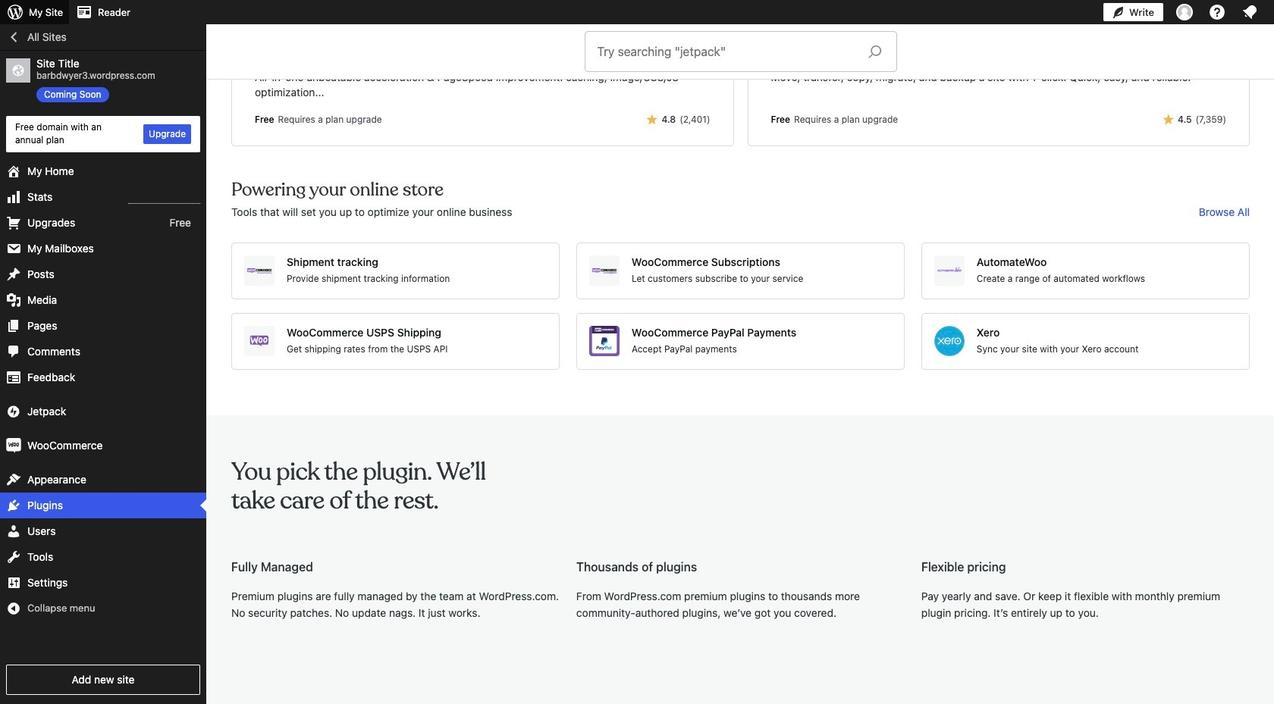Task type: vqa. For each thing, say whether or not it's contained in the screenshot.
Open Search image
yes



Task type: locate. For each thing, give the bounding box(es) containing it.
1 img image from the top
[[6, 404, 21, 419]]

plugin icon image
[[255, 20, 291, 55], [771, 20, 807, 55], [244, 255, 275, 286], [589, 255, 620, 286], [934, 255, 965, 286], [244, 326, 275, 356], [589, 326, 620, 356], [934, 326, 965, 356]]

Search search field
[[597, 32, 856, 71]]

main content
[[207, 0, 1274, 680]]

img image
[[6, 404, 21, 419], [6, 438, 21, 453]]

1 vertical spatial img image
[[6, 438, 21, 453]]

None search field
[[585, 32, 896, 71]]

open search image
[[856, 41, 894, 62]]

0 vertical spatial img image
[[6, 404, 21, 419]]



Task type: describe. For each thing, give the bounding box(es) containing it.
2 img image from the top
[[6, 438, 21, 453]]

help image
[[1208, 3, 1227, 21]]

manage your notifications image
[[1241, 3, 1259, 21]]

my profile image
[[1177, 4, 1193, 20]]

highest hourly views 0 image
[[128, 194, 200, 204]]



